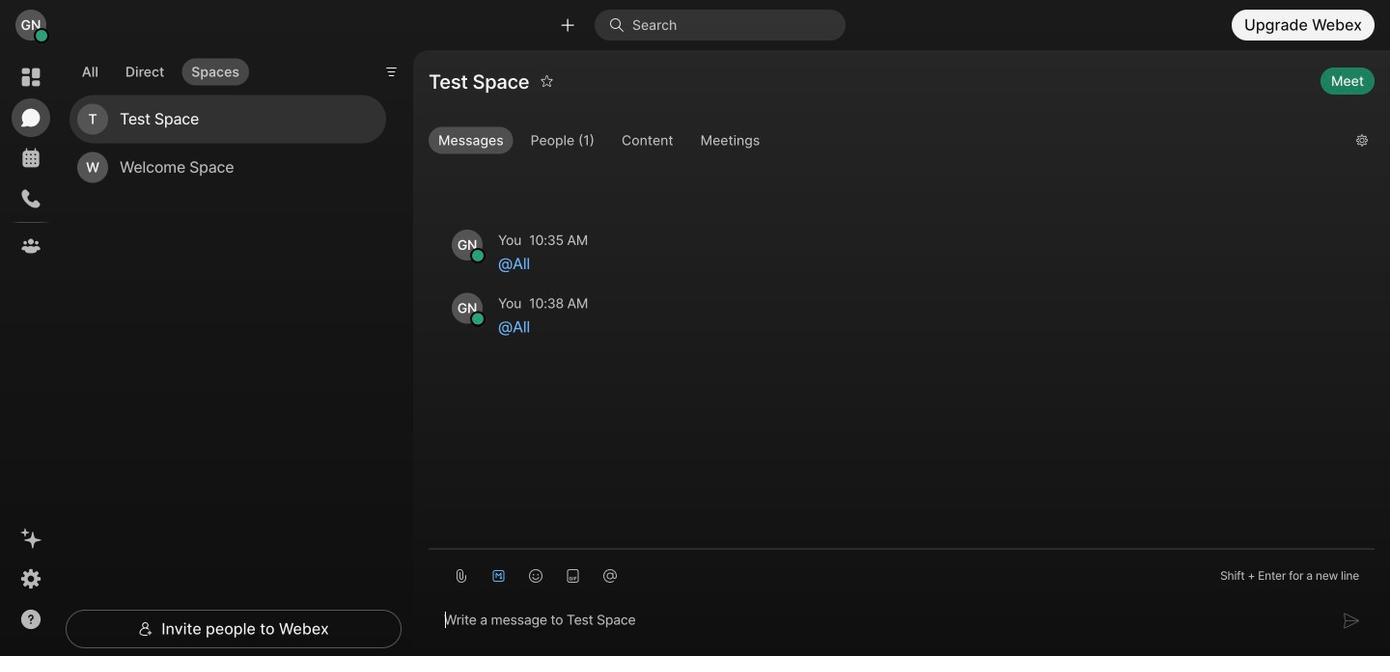 Task type: describe. For each thing, give the bounding box(es) containing it.
message composer toolbar element
[[429, 550, 1375, 595]]

messages list
[[429, 176, 1375, 372]]

test space list item
[[70, 95, 386, 143]]

welcome space list item
[[70, 143, 386, 192]]



Task type: locate. For each thing, give the bounding box(es) containing it.
webex tab list
[[12, 58, 50, 266]]

navigation
[[0, 50, 62, 657]]

tab list
[[68, 47, 254, 91]]

group
[[429, 127, 1341, 158]]



Task type: vqa. For each thing, say whether or not it's contained in the screenshot.
"Network" List Item
no



